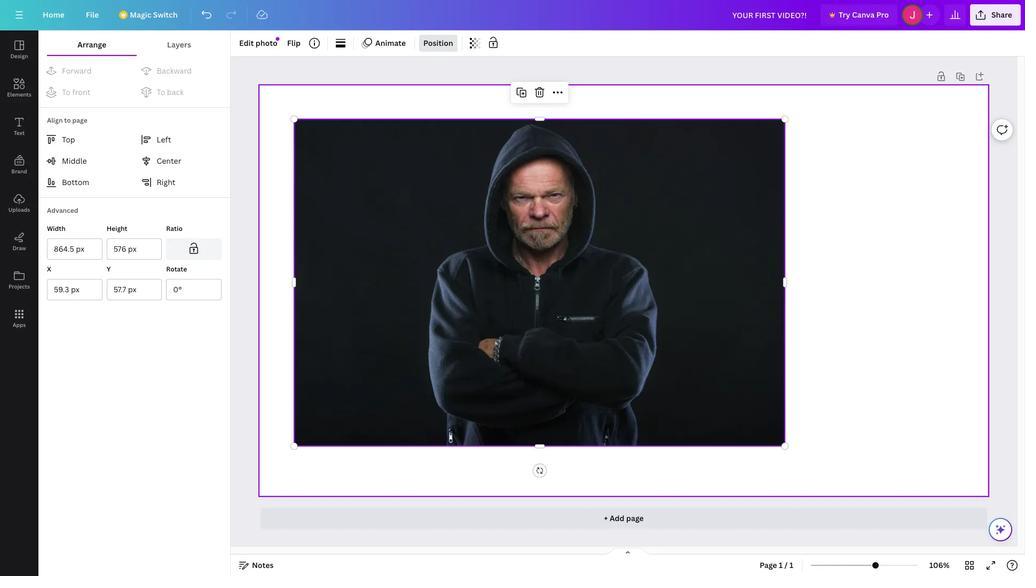 Task type: locate. For each thing, give the bounding box(es) containing it.
to left "back"
[[157, 87, 165, 97]]

magic switch
[[130, 10, 178, 20]]

animate button
[[358, 35, 410, 52]]

Width text field
[[54, 239, 95, 260]]

Height text field
[[114, 239, 155, 260]]

canva assistant image
[[995, 524, 1007, 537]]

home link
[[34, 4, 73, 26]]

2 to from the left
[[157, 87, 165, 97]]

1 horizontal spatial to
[[157, 87, 165, 97]]

share button
[[971, 4, 1021, 26]]

1 vertical spatial page
[[627, 514, 644, 524]]

arrange
[[77, 40, 106, 50]]

new image
[[276, 37, 279, 41]]

uploads
[[8, 206, 30, 214]]

share
[[992, 10, 1013, 20]]

+
[[604, 514, 608, 524]]

to back
[[157, 87, 184, 97]]

arrange button
[[47, 35, 137, 55]]

y
[[107, 265, 111, 274]]

left button
[[135, 129, 227, 151]]

edit photo button
[[235, 35, 282, 52]]

1 horizontal spatial page
[[627, 514, 644, 524]]

photo
[[256, 38, 278, 48]]

align
[[47, 116, 63, 125]]

flip
[[287, 38, 301, 48]]

forward
[[62, 66, 92, 76]]

page
[[72, 116, 87, 125], [627, 514, 644, 524]]

apps
[[13, 322, 26, 329]]

elements
[[7, 91, 31, 98]]

1 right /
[[790, 561, 794, 571]]

middle button
[[41, 151, 132, 172]]

try canva pro button
[[821, 4, 898, 26]]

align to page
[[47, 116, 87, 125]]

0 horizontal spatial 1
[[779, 561, 783, 571]]

text button
[[0, 107, 38, 146]]

projects
[[9, 283, 30, 291]]

to back button
[[135, 82, 227, 103]]

to for to front
[[62, 87, 70, 97]]

list
[[38, 60, 230, 103]]

to left the front
[[62, 87, 70, 97]]

page right to
[[72, 116, 87, 125]]

page right add
[[627, 514, 644, 524]]

1 left /
[[779, 561, 783, 571]]

to
[[62, 87, 70, 97], [157, 87, 165, 97]]

rotate
[[166, 265, 187, 274]]

2 1 from the left
[[790, 561, 794, 571]]

position button
[[419, 35, 458, 52]]

Design title text field
[[724, 4, 817, 26]]

0 vertical spatial page
[[72, 116, 87, 125]]

to
[[64, 116, 71, 125]]

page inside button
[[627, 514, 644, 524]]

side panel tab list
[[0, 30, 38, 338]]

brand button
[[0, 146, 38, 184]]

design
[[10, 52, 28, 60]]

edit
[[239, 38, 254, 48]]

0 horizontal spatial to
[[62, 87, 70, 97]]

apps button
[[0, 300, 38, 338]]

to front button
[[41, 82, 132, 103]]

1 to from the left
[[62, 87, 70, 97]]

1
[[779, 561, 783, 571], [790, 561, 794, 571]]

bottom button
[[41, 172, 132, 193]]

back
[[167, 87, 184, 97]]

106%
[[930, 561, 950, 571]]

top button
[[41, 129, 132, 151]]

1 horizontal spatial 1
[[790, 561, 794, 571]]

file
[[86, 10, 99, 20]]

draw
[[13, 245, 26, 252]]

try
[[839, 10, 851, 20]]

width
[[47, 224, 66, 233]]

Rotate text field
[[173, 280, 215, 300]]

position
[[424, 38, 453, 48]]

to front
[[62, 87, 90, 97]]

0 horizontal spatial page
[[72, 116, 87, 125]]

magic
[[130, 10, 151, 20]]

backward
[[157, 66, 192, 76]]



Task type: vqa. For each thing, say whether or not it's contained in the screenshot.
•
no



Task type: describe. For each thing, give the bounding box(es) containing it.
Y text field
[[114, 280, 155, 300]]

layers
[[167, 40, 191, 50]]

106% button
[[923, 558, 957, 575]]

add
[[610, 514, 625, 524]]

main menu bar
[[0, 0, 1026, 30]]

page 1 / 1
[[760, 561, 794, 571]]

ratio
[[166, 224, 183, 233]]

top
[[62, 135, 75, 145]]

notes
[[252, 561, 274, 571]]

/
[[785, 561, 788, 571]]

notes button
[[235, 558, 278, 575]]

center
[[157, 156, 181, 166]]

right
[[157, 177, 176, 188]]

front
[[72, 87, 90, 97]]

pro
[[877, 10, 889, 20]]

backward button
[[135, 60, 227, 82]]

page for + add page
[[627, 514, 644, 524]]

1 1 from the left
[[779, 561, 783, 571]]

edit photo
[[239, 38, 278, 48]]

brand
[[11, 168, 27, 175]]

list containing forward
[[38, 60, 230, 103]]

switch
[[153, 10, 178, 20]]

+ add page
[[604, 514, 644, 524]]

left
[[157, 135, 171, 145]]

home
[[43, 10, 65, 20]]

to for to back
[[157, 87, 165, 97]]

right button
[[135, 172, 227, 193]]

+ add page button
[[261, 508, 988, 530]]

forward button
[[41, 60, 132, 82]]

uploads button
[[0, 184, 38, 223]]

design button
[[0, 30, 38, 69]]

align to page list
[[38, 129, 230, 193]]

canva
[[853, 10, 875, 20]]

try canva pro
[[839, 10, 889, 20]]

middle
[[62, 156, 87, 166]]

height
[[107, 224, 127, 233]]

X text field
[[54, 280, 95, 300]]

projects button
[[0, 261, 38, 300]]

page for align to page
[[72, 116, 87, 125]]

bottom
[[62, 177, 89, 188]]

advanced
[[47, 206, 78, 215]]

page
[[760, 561, 778, 571]]

center button
[[135, 151, 227, 172]]

layers button
[[137, 35, 222, 55]]

elements button
[[0, 69, 38, 107]]

flip button
[[283, 35, 305, 52]]

file button
[[77, 4, 107, 26]]

magic switch button
[[112, 4, 186, 26]]

x
[[47, 265, 51, 274]]

show pages image
[[603, 548, 654, 557]]

draw button
[[0, 223, 38, 261]]

animate
[[376, 38, 406, 48]]

text
[[14, 129, 25, 137]]



